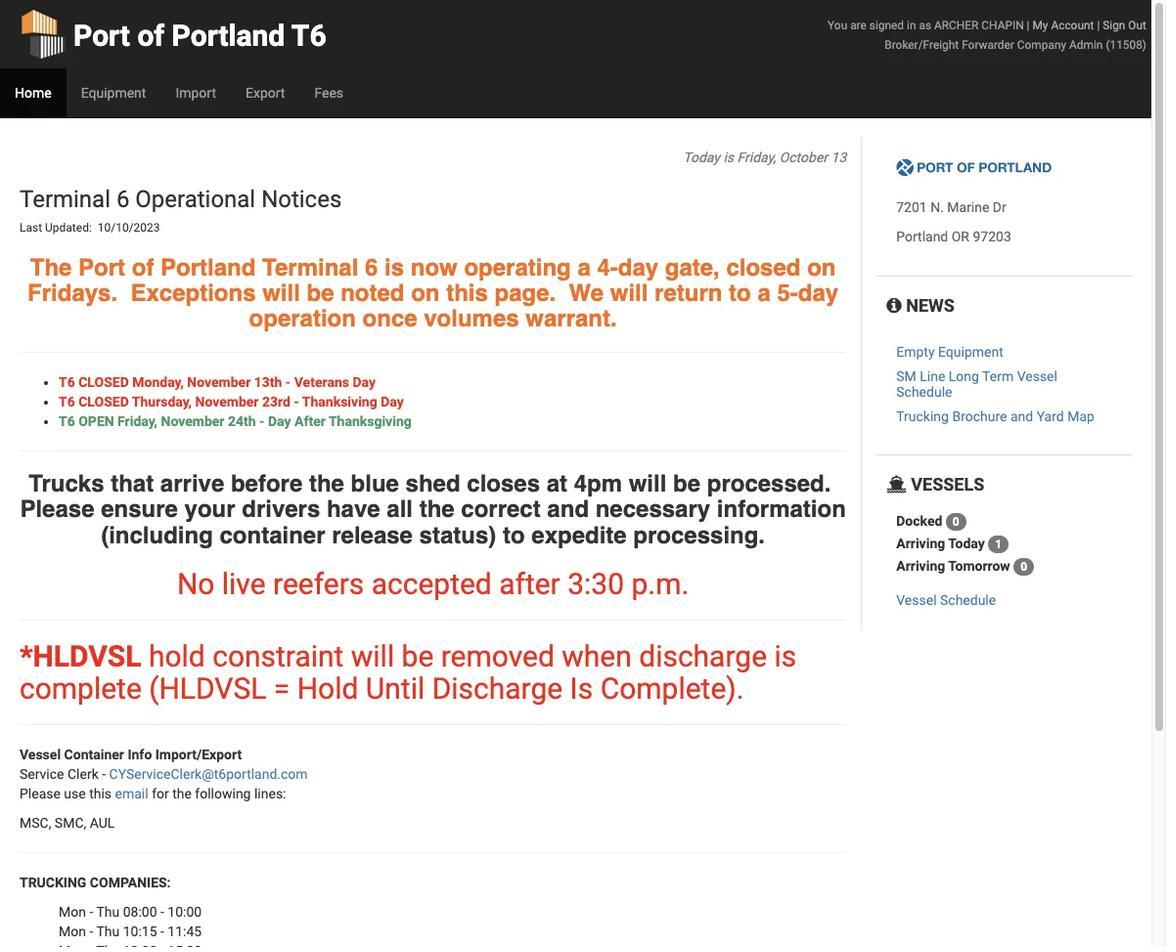 Task type: vqa. For each thing, say whether or not it's contained in the screenshot.


Task type: locate. For each thing, give the bounding box(es) containing it.
import/export
[[155, 747, 242, 763]]

mon
[[59, 905, 86, 921], [59, 924, 86, 940]]

0 vertical spatial thu
[[96, 905, 120, 921]]

0 right tomorrow
[[1021, 561, 1027, 575]]

0 horizontal spatial day
[[268, 414, 291, 429]]

friday, left the 'october' at the right of the page
[[737, 150, 776, 165]]

0 right docked
[[953, 516, 959, 530]]

to up after
[[503, 522, 525, 549]]

- inside vessel container info import/export service clerk - cyserviceclerk@t6portland.com please use this email for the following lines:
[[102, 767, 106, 783]]

1 horizontal spatial to
[[729, 280, 751, 307]]

0 vertical spatial november
[[187, 374, 251, 390]]

2 vertical spatial is
[[774, 640, 797, 674]]

2 mon from the top
[[59, 924, 86, 940]]

the right for
[[172, 786, 192, 802]]

1 vertical spatial 6
[[365, 254, 378, 281]]

1 horizontal spatial the
[[309, 470, 344, 498]]

2 vertical spatial be
[[402, 640, 434, 674]]

portland inside port of portland t6 link
[[172, 19, 285, 53]]

1 vertical spatial closed
[[78, 394, 129, 410]]

schedule up trucking at the top of the page
[[896, 384, 952, 400]]

cyserviceclerk@t6portland.com link
[[109, 767, 308, 783]]

1 horizontal spatial is
[[723, 150, 734, 165]]

thursday,
[[132, 394, 192, 410]]

0 vertical spatial portland
[[172, 19, 285, 53]]

thanksgiving
[[329, 414, 412, 429]]

day down 23rd
[[268, 414, 291, 429]]

closed
[[726, 254, 801, 281]]

2 horizontal spatial be
[[673, 470, 701, 498]]

port of portland t6 image
[[896, 159, 1053, 178]]

mon - thu 08:00 - 10:00 mon - thu 10:15 - 11:45
[[59, 905, 202, 940]]

this inside vessel container info import/export service clerk - cyserviceclerk@t6portland.com please use this email for the following lines:
[[89, 786, 112, 802]]

6 up 10/10/2023
[[116, 186, 130, 213]]

or
[[952, 229, 970, 245]]

is left the 'october' at the right of the page
[[723, 150, 734, 165]]

vessel down docked 0 arriving today 1 arriving tomorrow 0
[[896, 593, 937, 609]]

0 vertical spatial this
[[446, 280, 488, 307]]

1 horizontal spatial 0
[[1021, 561, 1027, 575]]

0 vertical spatial please
[[20, 496, 94, 524]]

0 vertical spatial closed
[[78, 374, 129, 390]]

- left 11:45
[[160, 924, 164, 940]]

2 horizontal spatial is
[[774, 640, 797, 674]]

broker/freight
[[885, 38, 959, 52]]

following
[[195, 786, 251, 802]]

forwarder
[[962, 38, 1014, 52]]

of up equipment dropdown button
[[137, 19, 164, 53]]

this
[[446, 280, 488, 307], [89, 786, 112, 802]]

hold
[[297, 672, 358, 706]]

0 horizontal spatial on
[[411, 280, 440, 307]]

day up thanksgiving at the top of the page
[[381, 394, 404, 410]]

arriving down docked
[[896, 536, 945, 552]]

of
[[137, 19, 164, 53], [132, 254, 154, 281]]

1 horizontal spatial day
[[798, 280, 839, 307]]

0 vertical spatial arriving
[[896, 536, 945, 552]]

0 vertical spatial day
[[353, 374, 376, 390]]

1 | from the left
[[1027, 19, 1030, 32]]

terminal up operation
[[262, 254, 358, 281]]

sm
[[896, 369, 916, 385]]

0 horizontal spatial 6
[[116, 186, 130, 213]]

yard
[[1037, 409, 1064, 425]]

and inside trucks that arrive before the blue shed closes at 4pm will be processed. please ensure your drivers have all the correct and necessary information (including container release status) to expedite processing.
[[547, 496, 589, 524]]

10:00
[[168, 905, 202, 921]]

my account link
[[1033, 19, 1094, 32]]

and right the correct
[[547, 496, 589, 524]]

0 vertical spatial of
[[137, 19, 164, 53]]

will down reefers
[[351, 640, 394, 674]]

the left blue at left
[[309, 470, 344, 498]]

1 horizontal spatial 6
[[365, 254, 378, 281]]

a left '5-'
[[758, 280, 771, 307]]

2 vertical spatial portland
[[161, 254, 256, 281]]

a left 4-
[[578, 254, 591, 281]]

0 horizontal spatial and
[[547, 496, 589, 524]]

container
[[64, 747, 124, 763]]

0 horizontal spatial today
[[683, 150, 720, 165]]

vessel schedule
[[896, 593, 996, 609]]

will right "4pm"
[[629, 470, 667, 498]]

2 vertical spatial vessel
[[20, 747, 61, 763]]

this right once
[[446, 280, 488, 307]]

vessel up service
[[20, 747, 61, 763]]

be inside the hold constraint will be removed when discharge is complete (hldvsl = hold until discharge is complete).
[[402, 640, 434, 674]]

clerk
[[67, 767, 99, 783]]

1 vertical spatial please
[[20, 786, 61, 802]]

drivers
[[242, 496, 320, 524]]

0 vertical spatial terminal
[[20, 186, 111, 213]]

1 vertical spatial vessel
[[896, 593, 937, 609]]

term
[[982, 369, 1014, 385]]

friday, down thursday,
[[118, 414, 158, 429]]

today inside docked 0 arriving today 1 arriving tomorrow 0
[[948, 536, 985, 552]]

1 horizontal spatial terminal
[[262, 254, 358, 281]]

trucks
[[29, 470, 104, 498]]

0 vertical spatial vessel
[[1017, 369, 1057, 385]]

0 horizontal spatial |
[[1027, 19, 1030, 32]]

news
[[902, 296, 955, 316]]

2 horizontal spatial vessel
[[1017, 369, 1057, 385]]

2 vertical spatial day
[[268, 414, 291, 429]]

the
[[30, 254, 72, 281]]

| left the sign
[[1097, 19, 1100, 32]]

be inside "the port of portland terminal 6 is now operating a 4-day gate, closed on fridays .  exceptions will be noted on this page.  we will return to a 5-day operation once volumes warrant."
[[307, 280, 334, 307]]

0 vertical spatial to
[[729, 280, 751, 307]]

arriving up vessel schedule link
[[896, 559, 945, 574]]

today
[[683, 150, 720, 165], [948, 536, 985, 552]]

0 horizontal spatial a
[[578, 254, 591, 281]]

container
[[220, 522, 325, 549]]

0 vertical spatial schedule
[[896, 384, 952, 400]]

is inside "the port of portland terminal 6 is now operating a 4-day gate, closed on fridays .  exceptions will be noted on this page.  we will return to a 5-day operation once volumes warrant."
[[385, 254, 404, 281]]

be
[[307, 280, 334, 307], [673, 470, 701, 498], [402, 640, 434, 674]]

*hldvsl
[[20, 640, 141, 674]]

and left yard
[[1011, 409, 1033, 425]]

1 vertical spatial of
[[132, 254, 154, 281]]

will
[[262, 280, 300, 307], [610, 280, 648, 307], [629, 470, 667, 498], [351, 640, 394, 674]]

be up processing.
[[673, 470, 701, 498]]

2 please from the top
[[20, 786, 61, 802]]

companies:
[[90, 876, 171, 891]]

docked
[[896, 514, 942, 529]]

1 vertical spatial mon
[[59, 924, 86, 940]]

1 vertical spatial to
[[503, 522, 525, 549]]

- right 23rd
[[294, 394, 299, 410]]

1 vertical spatial be
[[673, 470, 701, 498]]

trucking companies:
[[20, 876, 171, 891]]

correct
[[461, 496, 541, 524]]

0 vertical spatial 6
[[116, 186, 130, 213]]

friday,
[[737, 150, 776, 165], [118, 414, 158, 429]]

and inside empty equipment sm line long term vessel schedule trucking brochure and yard map
[[1011, 409, 1033, 425]]

thu left 10:15
[[96, 924, 120, 940]]

terminal 6 operational notices last updated:  10/10/2023
[[20, 186, 348, 235]]

1 vertical spatial this
[[89, 786, 112, 802]]

6 up once
[[365, 254, 378, 281]]

- left the "10:00"
[[160, 905, 164, 921]]

vessel
[[1017, 369, 1057, 385], [896, 593, 937, 609], [20, 747, 61, 763]]

on right '5-'
[[807, 254, 836, 281]]

on right noted
[[411, 280, 440, 307]]

1 horizontal spatial |
[[1097, 19, 1100, 32]]

no
[[177, 567, 215, 602]]

of inside "the port of portland terminal 6 is now operating a 4-day gate, closed on fridays .  exceptions will be noted on this page.  we will return to a 5-day operation once volumes warrant."
[[132, 254, 154, 281]]

empty equipment link
[[896, 344, 1003, 360]]

0 horizontal spatial to
[[503, 522, 525, 549]]

0 vertical spatial mon
[[59, 905, 86, 921]]

p.m.
[[631, 567, 689, 602]]

| left my
[[1027, 19, 1030, 32]]

1 vertical spatial port
[[78, 254, 125, 281]]

be down 'accepted'
[[402, 640, 434, 674]]

0 horizontal spatial be
[[307, 280, 334, 307]]

long
[[949, 369, 979, 385]]

0 vertical spatial 0
[[953, 516, 959, 530]]

blue
[[351, 470, 399, 498]]

the right the all at the left of the page
[[419, 496, 455, 524]]

portland
[[172, 19, 285, 53], [896, 229, 948, 245], [161, 254, 256, 281]]

day left info circle image
[[798, 280, 839, 307]]

1 horizontal spatial vessel
[[896, 593, 937, 609]]

0 horizontal spatial the
[[172, 786, 192, 802]]

home button
[[0, 68, 66, 117]]

23rd
[[262, 394, 290, 410]]

equipment
[[81, 85, 146, 101], [938, 344, 1003, 360]]

1 arriving from the top
[[896, 536, 945, 552]]

to inside "the port of portland terminal 6 is now operating a 4-day gate, closed on fridays .  exceptions will be noted on this page.  we will return to a 5-day operation once volumes warrant."
[[729, 280, 751, 307]]

0 horizontal spatial is
[[385, 254, 404, 281]]

0 vertical spatial be
[[307, 280, 334, 307]]

smc,
[[55, 816, 86, 831]]

portland down terminal 6 operational notices last updated:  10/10/2023 on the top left
[[161, 254, 256, 281]]

- right 24th
[[259, 414, 265, 429]]

vessel right term
[[1017, 369, 1057, 385]]

equipment right home popup button
[[81, 85, 146, 101]]

equipment up 'long'
[[938, 344, 1003, 360]]

archer
[[934, 19, 979, 32]]

1 horizontal spatial and
[[1011, 409, 1033, 425]]

in
[[907, 19, 916, 32]]

map
[[1067, 409, 1095, 425]]

2 horizontal spatial day
[[381, 394, 404, 410]]

terminal up last
[[20, 186, 111, 213]]

1 vertical spatial terminal
[[262, 254, 358, 281]]

1 horizontal spatial equipment
[[938, 344, 1003, 360]]

info circle image
[[887, 298, 902, 315]]

day left gate,
[[618, 254, 659, 281]]

port down 10/10/2023
[[78, 254, 125, 281]]

to left '5-'
[[729, 280, 751, 307]]

a
[[578, 254, 591, 281], [758, 280, 771, 307]]

this right use
[[89, 786, 112, 802]]

0 horizontal spatial friday,
[[118, 414, 158, 429]]

0 horizontal spatial equipment
[[81, 85, 146, 101]]

0 horizontal spatial terminal
[[20, 186, 111, 213]]

1 please from the top
[[20, 496, 94, 524]]

0 vertical spatial and
[[1011, 409, 1033, 425]]

is left now on the left
[[385, 254, 404, 281]]

t6 closed monday, november 13th - veterans day t6 closed thursday, november 23rd - thanksiving day t6 open friday, november 24th - day after thanksgiving
[[59, 374, 412, 429]]

0 horizontal spatial vessel
[[20, 747, 61, 763]]

1 horizontal spatial today
[[948, 536, 985, 552]]

0 vertical spatial friday,
[[737, 150, 776, 165]]

that
[[111, 470, 154, 498]]

thu
[[96, 905, 120, 921], [96, 924, 120, 940]]

be left noted
[[307, 280, 334, 307]]

constraint
[[212, 640, 344, 674]]

admin
[[1069, 38, 1103, 52]]

1 vertical spatial day
[[381, 394, 404, 410]]

1 horizontal spatial day
[[353, 374, 376, 390]]

is right discharge
[[774, 640, 797, 674]]

veterans
[[294, 374, 349, 390]]

empty equipment sm line long term vessel schedule trucking brochure and yard map
[[896, 344, 1095, 425]]

0 vertical spatial equipment
[[81, 85, 146, 101]]

to inside trucks that arrive before the blue shed closes at 4pm will be processed. please ensure your drivers have all the correct and necessary information (including container release status) to expedite processing.
[[503, 522, 525, 549]]

1 vertical spatial today
[[948, 536, 985, 552]]

0 vertical spatial port
[[73, 19, 130, 53]]

1 vertical spatial schedule
[[940, 593, 996, 609]]

2 horizontal spatial the
[[419, 496, 455, 524]]

export button
[[231, 68, 300, 117]]

portland down 7201 at the right top of the page
[[896, 229, 948, 245]]

schedule down tomorrow
[[940, 593, 996, 609]]

1 vertical spatial arriving
[[896, 559, 945, 574]]

thu down trucking companies:
[[96, 905, 120, 921]]

13th
[[254, 374, 282, 390]]

live
[[222, 567, 266, 602]]

line
[[920, 369, 945, 385]]

1 vertical spatial thu
[[96, 924, 120, 940]]

will right the exceptions
[[262, 280, 300, 307]]

port up equipment dropdown button
[[73, 19, 130, 53]]

your
[[184, 496, 235, 524]]

removed
[[441, 640, 555, 674]]

1 vertical spatial friday,
[[118, 414, 158, 429]]

0
[[953, 516, 959, 530], [1021, 561, 1027, 575]]

please inside vessel container info import/export service clerk - cyserviceclerk@t6portland.com please use this email for the following lines:
[[20, 786, 61, 802]]

please left that
[[20, 496, 94, 524]]

portland or 97203
[[896, 229, 1011, 245]]

1 vertical spatial equipment
[[938, 344, 1003, 360]]

docked 0 arriving today 1 arriving tomorrow 0
[[896, 514, 1027, 575]]

t6 left open
[[59, 414, 75, 429]]

1 vertical spatial is
[[385, 254, 404, 281]]

of down 10/10/2023
[[132, 254, 154, 281]]

- right clerk
[[102, 767, 106, 783]]

0 vertical spatial is
[[723, 150, 734, 165]]

day up thanksiving
[[353, 374, 376, 390]]

trucking
[[896, 409, 949, 425]]

10:15
[[123, 924, 157, 940]]

2 closed from the top
[[78, 394, 129, 410]]

portland up 'import' popup button
[[172, 19, 285, 53]]

1 mon from the top
[[59, 905, 86, 921]]

0 horizontal spatial this
[[89, 786, 112, 802]]

t6 up trucks
[[59, 394, 75, 410]]

1 horizontal spatial this
[[446, 280, 488, 307]]

necessary
[[596, 496, 710, 524]]

1 vertical spatial and
[[547, 496, 589, 524]]

1 horizontal spatial be
[[402, 640, 434, 674]]

0 vertical spatial today
[[683, 150, 720, 165]]

for
[[152, 786, 169, 802]]

please down service
[[20, 786, 61, 802]]

1 closed from the top
[[78, 374, 129, 390]]

vessel inside vessel container info import/export service clerk - cyserviceclerk@t6portland.com please use this email for the following lines:
[[20, 747, 61, 763]]



Task type: describe. For each thing, give the bounding box(es) containing it.
(including
[[101, 522, 213, 549]]

at
[[547, 470, 567, 498]]

msc, smc, aul
[[20, 816, 115, 831]]

1 horizontal spatial on
[[807, 254, 836, 281]]

all
[[387, 496, 413, 524]]

shed
[[406, 470, 460, 498]]

0 horizontal spatial day
[[618, 254, 659, 281]]

=
[[274, 672, 290, 706]]

vessels
[[907, 474, 984, 495]]

thanksiving
[[302, 394, 377, 410]]

port of portland t6
[[73, 19, 326, 53]]

accepted
[[371, 567, 492, 602]]

now
[[411, 254, 458, 281]]

1 horizontal spatial a
[[758, 280, 771, 307]]

reefers
[[273, 567, 364, 602]]

trucking brochure and yard map link
[[896, 409, 1095, 425]]

complete
[[20, 672, 142, 706]]

(hldvsl
[[149, 672, 267, 706]]

(11508)
[[1106, 38, 1147, 52]]

gate,
[[665, 254, 720, 281]]

when
[[562, 640, 632, 674]]

return
[[655, 280, 722, 307]]

are
[[850, 19, 867, 32]]

last
[[20, 221, 42, 235]]

of inside port of portland t6 link
[[137, 19, 164, 53]]

t6 down "fridays"
[[59, 374, 75, 390]]

1
[[995, 539, 1002, 552]]

warrant.
[[526, 306, 617, 333]]

0 horizontal spatial 0
[[953, 516, 959, 530]]

this inside "the port of portland terminal 6 is now operating a 4-day gate, closed on fridays .  exceptions will be noted on this page.  we will return to a 5-day operation once volumes warrant."
[[446, 280, 488, 307]]

discharge
[[432, 672, 563, 706]]

monday,
[[132, 374, 184, 390]]

brochure
[[952, 409, 1007, 425]]

is inside the hold constraint will be removed when discharge is complete (hldvsl = hold until discharge is complete).
[[774, 640, 797, 674]]

- down trucking companies:
[[89, 905, 93, 921]]

ship image
[[887, 476, 907, 494]]

email link
[[115, 786, 148, 802]]

1 horizontal spatial friday,
[[737, 150, 776, 165]]

marine
[[947, 200, 989, 216]]

noted
[[341, 280, 405, 307]]

after
[[499, 567, 560, 602]]

11:45
[[168, 924, 202, 940]]

is
[[570, 672, 593, 706]]

10/10/2023
[[98, 221, 160, 235]]

until
[[366, 672, 425, 706]]

arrive
[[160, 470, 224, 498]]

vessel for vessel container info import/export service clerk - cyserviceclerk@t6portland.com please use this email for the following lines:
[[20, 747, 61, 763]]

have
[[327, 496, 380, 524]]

company
[[1017, 38, 1067, 52]]

processed.
[[707, 470, 831, 498]]

portland inside "the port of portland terminal 6 is now operating a 4-day gate, closed on fridays .  exceptions will be noted on this page.  we will return to a 5-day operation once volumes warrant."
[[161, 254, 256, 281]]

account
[[1051, 19, 1094, 32]]

terminal inside "the port of portland terminal 6 is now operating a 4-day gate, closed on fridays .  exceptions will be noted on this page.  we will return to a 5-day operation once volumes warrant."
[[262, 254, 358, 281]]

volumes
[[424, 306, 519, 333]]

will inside trucks that arrive before the blue shed closes at 4pm will be processed. please ensure your drivers have all the correct and necessary information (including container release status) to expedite processing.
[[629, 470, 667, 498]]

the inside vessel container info import/export service clerk - cyserviceclerk@t6portland.com please use this email for the following lines:
[[172, 786, 192, 802]]

tomorrow
[[948, 559, 1010, 574]]

2 thu from the top
[[96, 924, 120, 940]]

1 vertical spatial november
[[195, 394, 259, 410]]

aul
[[90, 816, 115, 831]]

n.
[[931, 200, 944, 216]]

vessel for vessel schedule
[[896, 593, 937, 609]]

will inside the hold constraint will be removed when discharge is complete (hldvsl = hold until discharge is complete).
[[351, 640, 394, 674]]

6 inside "the port of portland terminal 6 is now operating a 4-day gate, closed on fridays .  exceptions will be noted on this page.  we will return to a 5-day operation once volumes warrant."
[[365, 254, 378, 281]]

fees
[[314, 85, 343, 101]]

1 thu from the top
[[96, 905, 120, 921]]

use
[[64, 786, 86, 802]]

trucks that arrive before the blue shed closes at 4pm will be processed. please ensure your drivers have all the correct and necessary information (including container release status) to expedite processing.
[[20, 470, 846, 549]]

t6 up fees
[[291, 19, 326, 53]]

terminal inside terminal 6 operational notices last updated:  10/10/2023
[[20, 186, 111, 213]]

release
[[332, 522, 413, 549]]

hold constraint will be removed when discharge is complete (hldvsl = hold until discharge is complete).
[[20, 640, 797, 706]]

friday, inside t6 closed monday, november 13th - veterans day t6 closed thursday, november 23rd - thanksiving day t6 open friday, november 24th - day after thanksgiving
[[118, 414, 158, 429]]

open
[[78, 414, 114, 429]]

october
[[779, 150, 828, 165]]

- right 13th
[[286, 374, 291, 390]]

2 arriving from the top
[[896, 559, 945, 574]]

vessel inside empty equipment sm line long term vessel schedule trucking brochure and yard map
[[1017, 369, 1057, 385]]

4-
[[597, 254, 618, 281]]

97203
[[973, 229, 1011, 245]]

lines:
[[254, 786, 286, 802]]

information
[[717, 496, 846, 524]]

5-
[[777, 280, 798, 307]]

sign
[[1103, 19, 1125, 32]]

6 inside terminal 6 operational notices last updated:  10/10/2023
[[116, 186, 130, 213]]

2 | from the left
[[1097, 19, 1100, 32]]

cyserviceclerk@t6portland.com
[[109, 767, 308, 783]]

equipment inside empty equipment sm line long term vessel schedule trucking brochure and yard map
[[938, 344, 1003, 360]]

equipment inside dropdown button
[[81, 85, 146, 101]]

be inside trucks that arrive before the blue shed closes at 4pm will be processed. please ensure your drivers have all the correct and necessary information (including container release status) to expedite processing.
[[673, 470, 701, 498]]

email
[[115, 786, 148, 802]]

empty
[[896, 344, 935, 360]]

operation
[[249, 306, 356, 333]]

import button
[[161, 68, 231, 117]]

out
[[1128, 19, 1147, 32]]

the port of portland terminal 6 is now operating a 4-day gate, closed on fridays .  exceptions will be noted on this page.  we will return to a 5-day operation once volumes warrant.
[[27, 254, 839, 333]]

will right we
[[610, 280, 648, 307]]

please inside trucks that arrive before the blue shed closes at 4pm will be processed. please ensure your drivers have all the correct and necessary information (including container release status) to expedite processing.
[[20, 496, 94, 524]]

vessel container info import/export service clerk - cyserviceclerk@t6portland.com please use this email for the following lines:
[[20, 747, 308, 802]]

import
[[176, 85, 216, 101]]

13
[[831, 150, 846, 165]]

as
[[919, 19, 931, 32]]

sm line long term vessel schedule link
[[896, 369, 1057, 400]]

1 vertical spatial portland
[[896, 229, 948, 245]]

you
[[828, 19, 847, 32]]

schedule inside empty equipment sm line long term vessel schedule trucking brochure and yard map
[[896, 384, 952, 400]]

complete).
[[600, 672, 744, 706]]

1 vertical spatial 0
[[1021, 561, 1027, 575]]

3:30
[[568, 567, 624, 602]]

vessel schedule link
[[896, 593, 996, 609]]

processing.
[[633, 522, 765, 549]]

- left 10:15
[[89, 924, 93, 940]]

2 vertical spatial november
[[161, 414, 224, 429]]

port inside "the port of portland terminal 6 is now operating a 4-day gate, closed on fridays .  exceptions will be noted on this page.  we will return to a 5-day operation once volumes warrant."
[[78, 254, 125, 281]]

equipment button
[[66, 68, 161, 117]]

info
[[128, 747, 152, 763]]

msc,
[[20, 816, 51, 831]]



